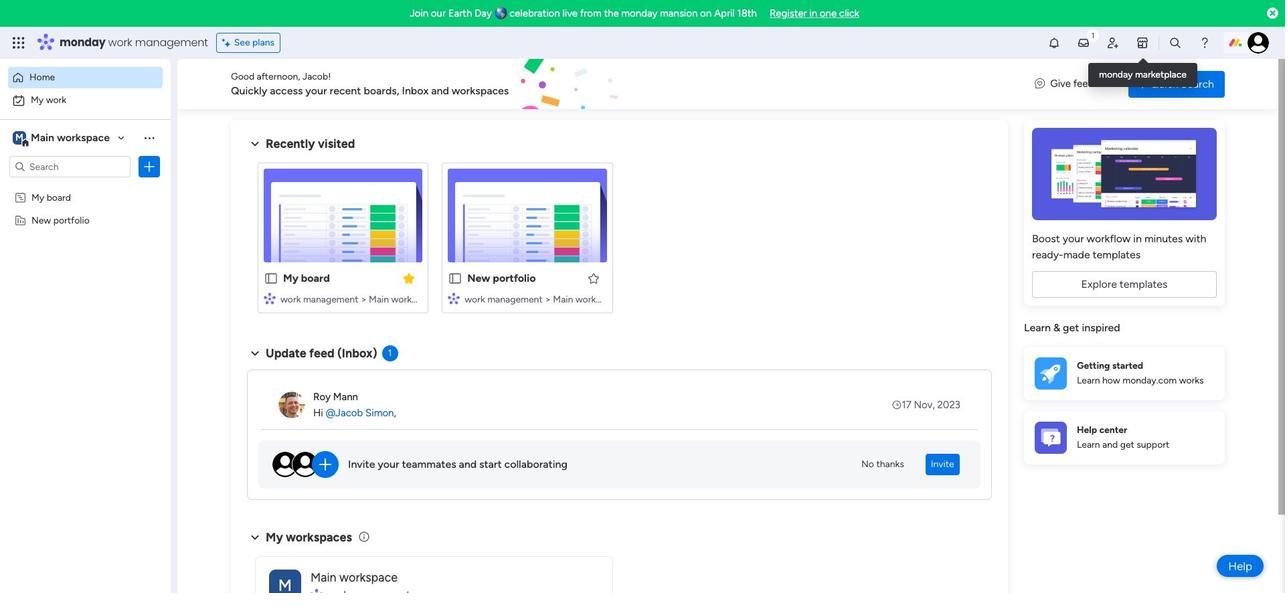 Task type: locate. For each thing, give the bounding box(es) containing it.
2 vertical spatial option
[[0, 185, 171, 188]]

close my workspaces image
[[247, 529, 263, 545]]

help center element
[[1024, 411, 1225, 464]]

list box
[[0, 183, 171, 412]]

update feed image
[[1077, 36, 1090, 50]]

add to favorites image
[[587, 271, 600, 285]]

monday marketplace image
[[1136, 36, 1149, 50]]

option
[[8, 67, 163, 88], [8, 90, 163, 111], [0, 185, 171, 188]]

1 vertical spatial option
[[8, 90, 163, 111]]

workspace image
[[13, 131, 26, 145]]

public board image
[[448, 271, 463, 286]]

invite members image
[[1107, 36, 1120, 50]]

close recently visited image
[[247, 136, 263, 152]]

public board image
[[264, 271, 278, 286]]

workspace options image
[[143, 131, 156, 144]]

1 image
[[1087, 27, 1099, 43]]

select product image
[[12, 36, 25, 50]]

workspace image
[[269, 569, 301, 593]]

jacob simon image
[[1248, 32, 1269, 54]]



Task type: vqa. For each thing, say whether or not it's contained in the screenshot.
where
no



Task type: describe. For each thing, give the bounding box(es) containing it.
close update feed (inbox) image
[[247, 345, 263, 361]]

search everything image
[[1169, 36, 1182, 50]]

templates image image
[[1036, 128, 1213, 220]]

notifications image
[[1048, 36, 1061, 50]]

v2 user feedback image
[[1035, 76, 1045, 92]]

getting started element
[[1024, 346, 1225, 400]]

Search in workspace field
[[28, 159, 112, 174]]

v2 bolt switch image
[[1139, 77, 1147, 91]]

1 element
[[382, 345, 398, 361]]

quick search results list box
[[247, 152, 992, 329]]

roy mann image
[[278, 392, 305, 418]]

0 vertical spatial option
[[8, 67, 163, 88]]

see plans image
[[222, 35, 234, 50]]

options image
[[143, 160, 156, 173]]

workspace selection element
[[13, 130, 112, 147]]

help image
[[1198, 36, 1212, 50]]

remove from favorites image
[[402, 271, 416, 285]]



